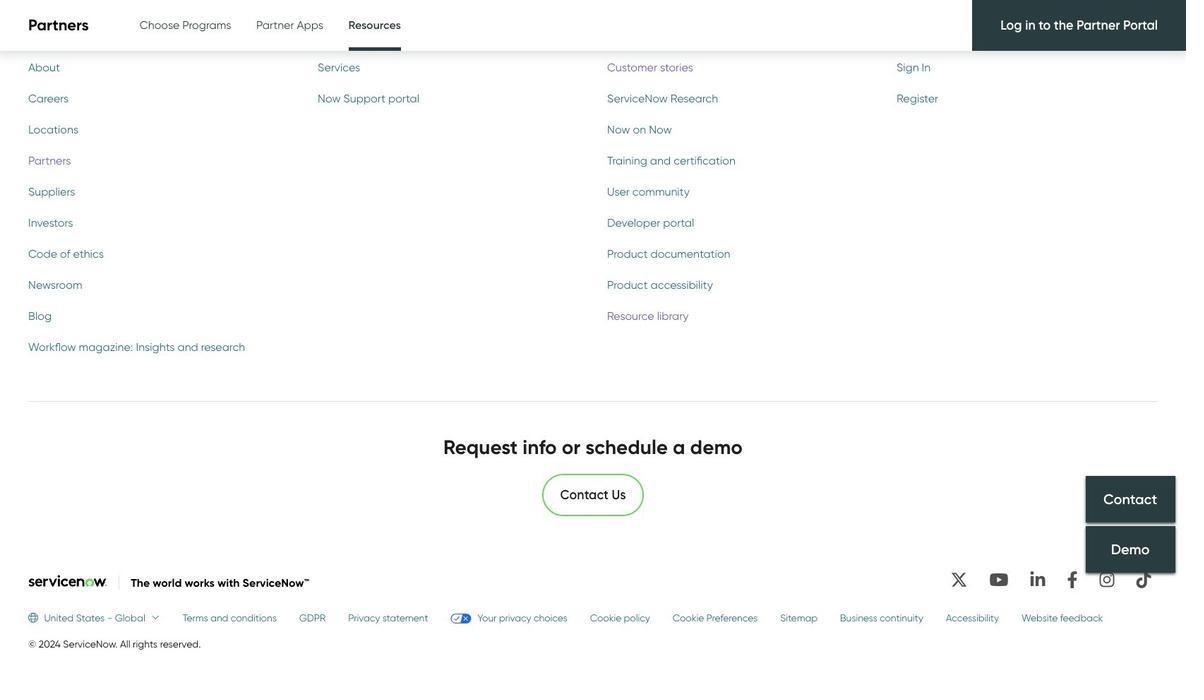 Task type: locate. For each thing, give the bounding box(es) containing it.
angle down image
[[145, 613, 160, 623]]

linkedin image
[[1024, 566, 1052, 594]]

globe image
[[28, 613, 44, 623]]

tiktok image
[[1130, 566, 1158, 594]]

youtube image
[[983, 566, 1016, 594]]

facebook image
[[1061, 566, 1085, 594]]



Task type: describe. For each thing, give the bounding box(es) containing it.
arc image
[[1084, 14, 1101, 31]]

servicenow image
[[28, 575, 107, 587]]

instagram image
[[1093, 566, 1122, 594]]

twitter image
[[944, 566, 975, 594]]



Task type: vqa. For each thing, say whether or not it's contained in the screenshot.
Servicenow image
yes



